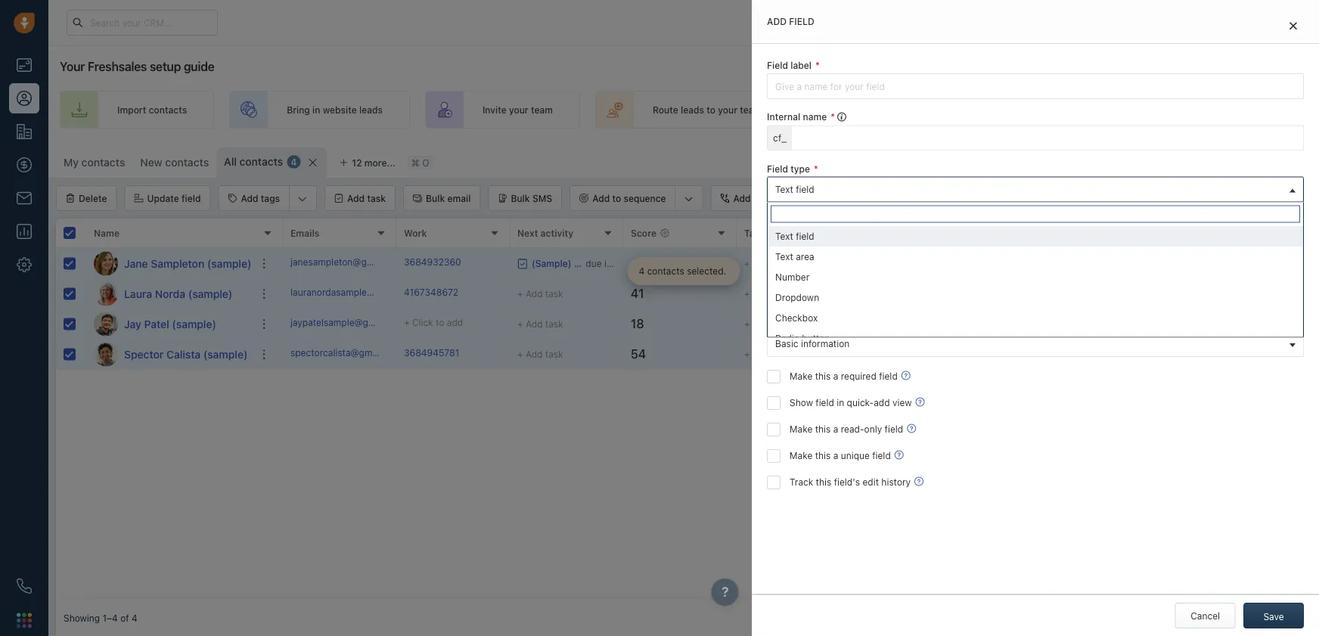 Task type: locate. For each thing, give the bounding box(es) containing it.
0 vertical spatial gary
[[876, 319, 896, 329]]

0 vertical spatial container_wx8msf4aqz5i3rn1 image
[[1006, 193, 1017, 203]]

0 vertical spatial make
[[790, 371, 813, 381]]

0 horizontal spatial container_wx8msf4aqz5i3rn1 image
[[862, 349, 872, 360]]

add tags button
[[219, 186, 289, 210]]

E.g. Enter value text field
[[767, 280, 1304, 305]]

read-
[[841, 424, 864, 434]]

task
[[367, 193, 386, 203], [545, 289, 563, 299], [545, 319, 563, 329], [545, 349, 563, 360]]

calista
[[166, 348, 201, 360]]

click for 18
[[753, 319, 774, 329]]

text field up the text area
[[775, 231, 814, 241]]

gary right the group
[[876, 319, 896, 329]]

checkbox
[[775, 312, 818, 323]]

phone element
[[9, 571, 39, 601]]

+ click to add down number
[[744, 289, 803, 299]]

show field in quick-add view
[[790, 397, 912, 408]]

question circled image for view
[[916, 395, 925, 408]]

click
[[753, 258, 774, 269], [753, 289, 774, 299], [412, 317, 433, 328], [753, 319, 774, 329], [753, 349, 774, 360]]

jaypatelsample@gmail.com link
[[290, 316, 407, 332]]

1 a from the top
[[833, 371, 838, 381]]

question circled image right history
[[915, 475, 924, 488]]

question circled image up view
[[901, 369, 911, 382]]

1 vertical spatial gary
[[876, 349, 896, 360]]

contacts right import
[[149, 104, 187, 115]]

text field option
[[768, 226, 1303, 246]]

bulk left email at the left top of page
[[426, 193, 445, 203]]

row group
[[56, 249, 283, 370], [283, 249, 1312, 370]]

(sample) right sampleton
[[207, 257, 251, 270]]

(sample) for spector calista (sample)
[[203, 348, 248, 360]]

grid
[[56, 217, 1312, 600]]

click up group
[[753, 289, 774, 299]]

to inside button
[[753, 193, 762, 203]]

0 vertical spatial 4
[[291, 157, 297, 167]]

2 + click to add from the top
[[744, 289, 803, 299]]

row group containing 48
[[283, 249, 1312, 370]]

2 bulk from the left
[[511, 193, 530, 203]]

1 vertical spatial text
[[775, 231, 793, 241]]

your
[[509, 104, 528, 115], [718, 104, 737, 115]]

question circled image down view
[[907, 422, 916, 435]]

text inside "option"
[[775, 251, 793, 262]]

1 horizontal spatial in
[[837, 397, 844, 408]]

field right only
[[885, 424, 903, 434]]

delete
[[79, 193, 107, 203]]

contacts right 48
[[647, 266, 684, 276]]

text up placeholder
[[775, 251, 793, 262]]

bulk inside button
[[426, 193, 445, 203]]

click left checkbox
[[753, 319, 774, 329]]

to up number
[[776, 258, 785, 269]]

add up radio button
[[787, 319, 803, 329]]

invite
[[483, 104, 507, 115]]

press space to deselect this row. row containing 54
[[283, 340, 1312, 370]]

question circled image right view
[[916, 395, 925, 408]]

field down type
[[796, 184, 814, 194]]

angle down image
[[298, 191, 307, 207], [684, 191, 693, 207]]

contacts for my
[[81, 156, 125, 169]]

4 + click to add from the top
[[744, 349, 803, 360]]

text field
[[775, 184, 814, 194], [775, 231, 814, 241]]

invite your team
[[483, 104, 553, 115]]

orlando
[[899, 319, 933, 329], [899, 349, 933, 360]]

3 make from the top
[[790, 450, 813, 461]]

add for janesampleton@gmail.com
[[787, 258, 803, 269]]

gary up required
[[876, 349, 896, 360]]

laura
[[124, 287, 152, 300]]

(sample) right corp
[[1116, 319, 1154, 329]]

my contacts
[[64, 156, 125, 169]]

contacts right all at the left top
[[239, 155, 283, 168]]

3 + click to add from the top
[[744, 319, 803, 329]]

make down 'show'
[[790, 424, 813, 434]]

update field button
[[124, 185, 211, 211]]

tags
[[261, 193, 280, 203]]

leads right website
[[359, 104, 383, 115]]

this
[[815, 371, 831, 381], [815, 424, 831, 434], [815, 450, 831, 461], [816, 477, 832, 487]]

sequence
[[624, 193, 666, 203]]

add down the basic
[[787, 349, 803, 360]]

1 vertical spatial container_wx8msf4aqz5i3rn1 image
[[862, 349, 872, 360]]

task for 41
[[545, 289, 563, 299]]

a for required
[[833, 371, 838, 381]]

e corp (sample)
[[1085, 319, 1154, 329]]

1 make from the top
[[790, 371, 813, 381]]

dialog
[[752, 0, 1319, 636]]

spectorcalista@gmail.com link
[[290, 346, 403, 362]]

next
[[517, 228, 538, 238]]

this down information
[[815, 371, 831, 381]]

make this a unique field
[[790, 450, 891, 461]]

0 horizontal spatial angle down image
[[298, 191, 307, 207]]

laura norda (sample) link
[[124, 286, 232, 301]]

(sample) for laura norda (sample)
[[188, 287, 232, 300]]

information
[[801, 338, 850, 349]]

text inside dropdown button
[[775, 184, 793, 194]]

a left required
[[833, 371, 838, 381]]

12 more... button
[[331, 152, 404, 173]]

2 row group from the left
[[283, 249, 1312, 370]]

4 right the all contacts link
[[291, 157, 297, 167]]

+ add task
[[517, 289, 563, 299], [517, 319, 563, 329], [517, 349, 563, 360]]

angle down image right "sequence"
[[684, 191, 693, 207]]

to left power
[[753, 193, 762, 203]]

3 text from the top
[[775, 251, 793, 262]]

Field label text field
[[767, 73, 1304, 99]]

dropdown
[[775, 292, 819, 303]]

+ click to add for 41
[[744, 289, 803, 299]]

3 a from the top
[[833, 450, 838, 461]]

1 vertical spatial 4
[[639, 266, 645, 276]]

+ add task for 18
[[517, 319, 563, 329]]

click down group
[[753, 349, 774, 360]]

make up track
[[790, 450, 813, 461]]

press space to deselect this row. row containing jay patel (sample)
[[56, 309, 283, 340]]

question circled image for field
[[907, 422, 916, 435]]

jaypatelsample@gmail.com + click to add
[[290, 317, 463, 328]]

1 bulk from the left
[[426, 193, 445, 203]]

1 vertical spatial question circled image
[[895, 448, 904, 461]]

0 horizontal spatial bulk
[[426, 193, 445, 203]]

2 make from the top
[[790, 424, 813, 434]]

+ click to add up number
[[744, 258, 803, 269]]

gary orlando right the group
[[876, 319, 933, 329]]

jaypatelsample@gmail.com
[[290, 317, 407, 328]]

a
[[833, 371, 838, 381], [833, 424, 838, 434], [833, 450, 838, 461]]

angle down image inside the add tags group
[[298, 191, 307, 207]]

laura norda (sample)
[[124, 287, 232, 300]]

1 horizontal spatial leads
[[681, 104, 704, 115]]

work
[[404, 228, 427, 238]]

gary orlando up view
[[876, 349, 933, 360]]

task for 54
[[545, 349, 563, 360]]

bulk left 'sms'
[[511, 193, 530, 203]]

2 a from the top
[[833, 424, 838, 434]]

route
[[653, 104, 678, 115]]

orlando right the group
[[899, 319, 933, 329]]

angle down image for add to sequence
[[684, 191, 693, 207]]

bulk
[[1056, 193, 1074, 204]]

activity
[[541, 228, 574, 238]]

0 vertical spatial question circled image
[[901, 369, 911, 382]]

2 vertical spatial 4
[[132, 613, 137, 623]]

e corp (sample) link
[[1085, 319, 1154, 329]]

add down number
[[787, 289, 803, 299]]

0 vertical spatial orlando
[[899, 319, 933, 329]]

your left the internal
[[718, 104, 737, 115]]

0 vertical spatial text field
[[775, 184, 814, 194]]

assign
[[874, 193, 904, 203]]

radio
[[775, 333, 800, 343]]

54
[[631, 347, 646, 361]]

field left type
[[767, 163, 788, 174]]

1 + add task from the top
[[517, 289, 563, 299]]

0 horizontal spatial leads
[[359, 104, 383, 115]]

question circled image
[[916, 395, 925, 408], [907, 422, 916, 435]]

1 field from the top
[[767, 60, 788, 71]]

list
[[821, 193, 834, 203]]

1 vertical spatial text field
[[775, 231, 814, 241]]

a for unique
[[833, 450, 838, 461]]

2 leads from the left
[[681, 104, 704, 115]]

1 vertical spatial make
[[790, 424, 813, 434]]

text inside option
[[775, 231, 793, 241]]

1 angle down image from the left
[[298, 191, 307, 207]]

basic
[[775, 338, 798, 349]]

to left "sequence"
[[612, 193, 621, 203]]

question circled image for track this field's edit history
[[915, 475, 924, 488]]

1 horizontal spatial container_wx8msf4aqz5i3rn1 image
[[1006, 193, 1017, 203]]

2 vertical spatial + add task
[[517, 349, 563, 360]]

team
[[531, 104, 553, 115], [740, 104, 762, 115]]

list box
[[768, 226, 1303, 348]]

orlando up view
[[899, 349, 933, 360]]

this left unique
[[815, 450, 831, 461]]

field right update
[[182, 193, 201, 203]]

2 text field from the top
[[775, 231, 814, 241]]

email
[[447, 193, 471, 203]]

1 vertical spatial gary orlando
[[876, 349, 933, 360]]

2 angle down image from the left
[[684, 191, 693, 207]]

leads right route
[[681, 104, 704, 115]]

add up number
[[787, 258, 803, 269]]

to inside group
[[612, 193, 621, 203]]

3 + add task from the top
[[517, 349, 563, 360]]

to right route
[[707, 104, 716, 115]]

team left the internal
[[740, 104, 762, 115]]

(sample) for jay patel (sample)
[[172, 318, 216, 330]]

field inside dropdown button
[[796, 184, 814, 194]]

2 vertical spatial make
[[790, 450, 813, 461]]

this left 'read-'
[[815, 424, 831, 434]]

+ click to add up radio
[[744, 319, 803, 329]]

container_wx8msf4aqz5i3rn1 image up required
[[862, 349, 872, 360]]

spectorcalista@gmail.com
[[290, 347, 403, 358]]

2 text from the top
[[775, 231, 793, 241]]

(sample) up spector calista (sample)
[[172, 318, 216, 330]]

contacts for 4
[[647, 266, 684, 276]]

press space to deselect this row. row containing 41
[[283, 279, 1312, 309]]

0 vertical spatial question circled image
[[916, 395, 925, 408]]

new contacts
[[140, 156, 209, 169]]

status
[[971, 228, 1000, 238]]

contacts inside grid
[[647, 266, 684, 276]]

dialer
[[794, 193, 819, 203]]

cell
[[1191, 249, 1312, 278], [850, 279, 964, 309], [964, 279, 1077, 309], [1077, 279, 1191, 309], [1191, 279, 1312, 309], [1191, 309, 1312, 339], [1191, 340, 1312, 369]]

my contacts button
[[56, 148, 133, 178], [64, 156, 125, 169]]

field up "area" at the top right
[[796, 231, 814, 241]]

sms
[[532, 193, 552, 203]]

question circled image
[[901, 369, 911, 382], [895, 448, 904, 461], [915, 475, 924, 488]]

in left quick-
[[837, 397, 844, 408]]

text down field type
[[775, 184, 793, 194]]

0 vertical spatial a
[[833, 371, 838, 381]]

cancel button
[[1175, 603, 1236, 629]]

unqualified
[[988, 319, 1037, 329]]

your right invite
[[509, 104, 528, 115]]

cancel left bulk
[[1023, 193, 1053, 204]]

0 horizontal spatial cancel
[[1023, 193, 1053, 204]]

(sample) down jane sampleton (sample) link
[[188, 287, 232, 300]]

cancel inside button
[[1191, 610, 1220, 621]]

text down tooltip
[[775, 231, 793, 241]]

field inside button
[[182, 193, 201, 203]]

None text field
[[792, 125, 1304, 151]]

add inside button
[[592, 193, 610, 203]]

a left unique
[[833, 450, 838, 461]]

1 horizontal spatial 4
[[291, 157, 297, 167]]

1 vertical spatial question circled image
[[907, 422, 916, 435]]

1 horizontal spatial your
[[718, 104, 737, 115]]

2 vertical spatial question circled image
[[915, 475, 924, 488]]

1 row group from the left
[[56, 249, 283, 370]]

0 vertical spatial in
[[312, 104, 320, 115]]

text
[[775, 184, 793, 194], [775, 231, 793, 241], [775, 251, 793, 262]]

1 gary orlando from the top
[[876, 319, 933, 329]]

patel
[[144, 318, 169, 330]]

group or sub-group
[[767, 318, 854, 328]]

add inside button
[[733, 193, 751, 203]]

techcave (sample)
[[1085, 349, 1165, 360]]

number
[[775, 271, 810, 282]]

press space to deselect this row. row containing 48
[[283, 249, 1312, 279]]

team right invite
[[531, 104, 553, 115]]

1 team from the left
[[531, 104, 553, 115]]

field inside option
[[796, 231, 814, 241]]

2 gary from the top
[[876, 349, 896, 360]]

0 horizontal spatial team
[[531, 104, 553, 115]]

add to power dialer list button
[[711, 185, 844, 211]]

a left 'read-'
[[833, 424, 838, 434]]

question circled image for make this a required field
[[901, 369, 911, 382]]

field right required
[[879, 371, 898, 381]]

(sample) right calista
[[203, 348, 248, 360]]

container_wx8msf4aqz5i3rn1 image
[[1006, 193, 1017, 203], [862, 349, 872, 360]]

1–4
[[103, 613, 118, 623]]

contacts right new
[[165, 156, 209, 169]]

4 right of
[[132, 613, 137, 623]]

question circled image up history
[[895, 448, 904, 461]]

0 vertical spatial gary orlando
[[876, 319, 933, 329]]

+ click to add for 54
[[744, 349, 803, 360]]

0 horizontal spatial in
[[312, 104, 320, 115]]

1 leads from the left
[[359, 104, 383, 115]]

bulk inside "button"
[[511, 193, 530, 203]]

0 vertical spatial field
[[767, 60, 788, 71]]

1 gary from the top
[[876, 319, 896, 329]]

add for jaypatelsample@gmail.com
[[787, 319, 803, 329]]

checkbox option
[[768, 307, 1303, 328]]

1 vertical spatial + add task
[[517, 319, 563, 329]]

angle down image inside add to sequence group
[[684, 191, 693, 207]]

bring in website leads link
[[229, 91, 410, 129]]

new
[[140, 156, 162, 169]]

cancel left save 'button'
[[1191, 610, 1220, 621]]

1 + click to add from the top
[[744, 258, 803, 269]]

0 vertical spatial cancel
[[1023, 193, 1053, 204]]

1 vertical spatial a
[[833, 424, 838, 434]]

radio button option
[[768, 328, 1303, 348]]

press space to deselect this row. row
[[56, 249, 283, 279], [283, 249, 1312, 279], [56, 279, 283, 309], [283, 279, 1312, 309], [56, 309, 283, 340], [283, 309, 1312, 340], [56, 340, 283, 370], [283, 340, 1312, 370]]

container_wx8msf4aqz5i3rn1 image right merge
[[1006, 193, 1017, 203]]

click for 54
[[753, 349, 774, 360]]

None search field
[[771, 205, 1300, 223]]

e
[[1085, 319, 1090, 329]]

contacts for all
[[239, 155, 283, 168]]

contacts right my
[[81, 156, 125, 169]]

field left label on the right of the page
[[767, 60, 788, 71]]

2 vertical spatial a
[[833, 450, 838, 461]]

angle down image right tags
[[298, 191, 307, 207]]

1 horizontal spatial team
[[740, 104, 762, 115]]

name row
[[56, 219, 283, 249]]

2 field from the top
[[767, 163, 788, 174]]

click down tags
[[753, 258, 774, 269]]

make for make this a unique field
[[790, 450, 813, 461]]

add to sequence group
[[570, 185, 703, 211]]

bulk for bulk sms
[[511, 193, 530, 203]]

1 vertical spatial field
[[767, 163, 788, 174]]

1 horizontal spatial bulk
[[511, 193, 530, 203]]

1 vertical spatial in
[[837, 397, 844, 408]]

group
[[767, 318, 794, 328]]

1 vertical spatial orlando
[[899, 349, 933, 360]]

2 vertical spatial text
[[775, 251, 793, 262]]

name
[[94, 228, 120, 238]]

⌘
[[411, 157, 420, 168]]

4 up 41
[[639, 266, 645, 276]]

freshsales
[[88, 59, 147, 74]]

showing
[[64, 613, 100, 623]]

label
[[791, 60, 812, 71]]

3684945781
[[404, 347, 459, 358]]

1 text field from the top
[[775, 184, 814, 194]]

1 horizontal spatial angle down image
[[684, 191, 693, 207]]

0 horizontal spatial your
[[509, 104, 528, 115]]

in right bring
[[312, 104, 320, 115]]

+ click to add down the basic
[[744, 349, 803, 360]]

field
[[789, 16, 814, 27], [796, 184, 814, 194], [182, 193, 201, 203], [796, 231, 814, 241], [879, 371, 898, 381], [816, 397, 834, 408], [885, 424, 903, 434], [872, 450, 891, 461]]

text field down type
[[775, 184, 814, 194]]

angle down image for add tags
[[298, 191, 307, 207]]

2 horizontal spatial 4
[[639, 266, 645, 276]]

1 text from the top
[[775, 184, 793, 194]]

2 + add task from the top
[[517, 319, 563, 329]]

make up 'show'
[[790, 371, 813, 381]]

1 vertical spatial cancel
[[1191, 610, 1220, 621]]

spector
[[124, 348, 164, 360]]

0 vertical spatial text
[[775, 184, 793, 194]]

1 horizontal spatial cancel
[[1191, 610, 1220, 621]]

add tags group
[[218, 185, 317, 211]]

0 vertical spatial + add task
[[517, 289, 563, 299]]

this right track
[[816, 477, 832, 487]]

row group containing jane sampleton (sample)
[[56, 249, 283, 370]]

lauranordasample@gmail.com link
[[290, 286, 419, 302]]

sales owner
[[858, 228, 912, 238]]

contacts for import
[[149, 104, 187, 115]]



Task type: describe. For each thing, give the bounding box(es) containing it.
text field button
[[767, 177, 1304, 202]]

merge button
[[932, 185, 993, 211]]

sales
[[858, 228, 882, 238]]

press space to deselect this row. row containing jane sampleton (sample)
[[56, 249, 283, 279]]

norda
[[155, 287, 185, 300]]

quick-
[[847, 397, 874, 408]]

make for make this a read-only field
[[790, 424, 813, 434]]

janesampleton@gmail.com 3684932360
[[290, 257, 461, 267]]

+ add task for 54
[[517, 349, 563, 360]]

task for 18
[[545, 319, 563, 329]]

list box containing text field
[[768, 226, 1303, 348]]

save
[[1264, 611, 1284, 622]]

accounts
[[1085, 228, 1127, 238]]

grid containing 48
[[56, 217, 1312, 600]]

press space to deselect this row. row containing 18
[[283, 309, 1312, 340]]

+ click to add for 18
[[744, 319, 803, 329]]

name
[[803, 112, 827, 122]]

to down the 4167348672 link at the top left of the page
[[436, 317, 444, 328]]

3684932360 link
[[404, 256, 461, 272]]

track this field's edit history
[[790, 477, 911, 487]]

question circled image for make this a unique field
[[895, 448, 904, 461]]

to up radio
[[776, 319, 785, 329]]

number option
[[768, 267, 1303, 287]]

(sample) down e corp (sample) link
[[1128, 349, 1165, 360]]

techcave
[[1085, 349, 1125, 360]]

this for required
[[815, 371, 831, 381]]

o
[[422, 157, 429, 168]]

make for make this a required field
[[790, 371, 813, 381]]

add left view
[[874, 397, 890, 408]]

this for read-
[[815, 424, 831, 434]]

bring
[[287, 104, 310, 115]]

bring in website leads
[[287, 104, 383, 115]]

field's
[[834, 477, 860, 487]]

contacts for new
[[165, 156, 209, 169]]

2 gary orlando from the top
[[876, 349, 933, 360]]

route leads to your team link
[[595, 91, 789, 129]]

emails
[[290, 228, 320, 238]]

a for read-
[[833, 424, 838, 434]]

j image
[[94, 312, 118, 336]]

⌘ o
[[411, 157, 429, 168]]

(sample) for jane sampleton (sample)
[[207, 257, 251, 270]]

save button
[[1244, 603, 1304, 629]]

j image
[[94, 252, 118, 276]]

click for 41
[[753, 289, 774, 299]]

field right 'show'
[[816, 397, 834, 408]]

text field inside dropdown button
[[775, 184, 814, 194]]

text for text field option
[[775, 231, 793, 241]]

bulk sms button
[[488, 185, 562, 211]]

spector calista (sample)
[[124, 348, 248, 360]]

jay patel (sample)
[[124, 318, 216, 330]]

field up label on the right of the page
[[789, 16, 814, 27]]

12 more...
[[352, 157, 395, 168]]

basic information button
[[767, 331, 1304, 357]]

add for lauranordasample@gmail.com
[[787, 289, 803, 299]]

field for field type
[[767, 163, 788, 174]]

add for spectorcalista@gmail.com
[[787, 349, 803, 360]]

12
[[352, 157, 362, 168]]

make this a read-only field
[[790, 424, 903, 434]]

41
[[631, 286, 644, 301]]

basic information
[[775, 338, 850, 349]]

unique
[[841, 450, 870, 461]]

jay patel (sample) link
[[124, 317, 216, 332]]

delete button
[[56, 185, 117, 211]]

3684945781 link
[[404, 346, 459, 362]]

to down the basic
[[776, 349, 785, 360]]

showing 1–4 of 4
[[64, 613, 137, 623]]

add field
[[767, 16, 814, 27]]

website
[[323, 104, 357, 115]]

corp
[[1093, 319, 1114, 329]]

Search your CRM... text field
[[67, 10, 218, 36]]

cancel for cancel bulk selection
[[1023, 193, 1053, 204]]

sampleton
[[151, 257, 204, 270]]

text for text area "option"
[[775, 251, 793, 262]]

jane sampleton (sample)
[[124, 257, 251, 270]]

used in apis image
[[837, 111, 846, 125]]

setup
[[150, 59, 181, 74]]

field right unique
[[872, 450, 891, 461]]

text area option
[[768, 246, 1303, 267]]

to right assign
[[906, 193, 915, 203]]

1 orlando from the top
[[899, 319, 933, 329]]

add to sequence
[[592, 193, 666, 203]]

bulk email
[[426, 193, 471, 203]]

2 orlando from the top
[[899, 349, 933, 360]]

spector calista (sample) link
[[124, 347, 248, 362]]

edit
[[863, 477, 879, 487]]

this for unique
[[815, 450, 831, 461]]

tags
[[744, 228, 765, 238]]

48
[[631, 256, 646, 270]]

guide
[[184, 59, 214, 74]]

spectorcalista@gmail.com 3684945781
[[290, 347, 459, 358]]

tooltip
[[767, 215, 797, 225]]

4 contacts selected.
[[639, 266, 726, 276]]

all
[[224, 155, 237, 168]]

l image
[[94, 282, 118, 306]]

dropdown option
[[768, 287, 1303, 307]]

invite your team link
[[425, 91, 580, 129]]

janesampleton@gmail.com
[[290, 257, 405, 267]]

field for field label
[[767, 60, 788, 71]]

dialog containing add field
[[752, 0, 1319, 636]]

container_wx8msf4aqz5i3rn1 image
[[517, 258, 528, 269]]

add to sequence button
[[570, 186, 675, 210]]

janesampleton@gmail.com link
[[290, 256, 405, 272]]

only
[[864, 424, 882, 434]]

jane sampleton (sample) link
[[124, 256, 251, 271]]

freshworks switcher image
[[17, 613, 32, 628]]

import
[[117, 104, 146, 115]]

this for edit
[[816, 477, 832, 487]]

close image
[[1290, 21, 1297, 30]]

add down the 4167348672 link at the top left of the page
[[447, 317, 463, 328]]

cancel for cancel
[[1191, 610, 1220, 621]]

internal
[[767, 112, 801, 122]]

your freshsales setup guide
[[60, 59, 214, 74]]

selection
[[1077, 193, 1117, 204]]

internal name
[[767, 112, 827, 122]]

field type
[[767, 163, 810, 174]]

2 your from the left
[[718, 104, 737, 115]]

4 inside grid
[[639, 266, 645, 276]]

import contacts
[[117, 104, 187, 115]]

placeholder
[[767, 266, 819, 277]]

your
[[60, 59, 85, 74]]

techcave (sample) link
[[1085, 349, 1165, 360]]

power
[[765, 193, 792, 203]]

view
[[893, 397, 912, 408]]

radio button
[[775, 333, 830, 343]]

press space to deselect this row. row containing spector calista (sample)
[[56, 340, 283, 370]]

make this a required field
[[790, 371, 898, 381]]

qualified
[[988, 349, 1026, 360]]

1 your from the left
[[509, 104, 528, 115]]

4167348672
[[404, 287, 458, 298]]

to down number
[[776, 289, 785, 299]]

press space to deselect this row. row containing laura norda (sample)
[[56, 279, 283, 309]]

text field inside option
[[775, 231, 814, 241]]

assign to button
[[852, 185, 925, 211]]

Your tooltip could describe the purpose of this field text field
[[767, 228, 1304, 254]]

0 horizontal spatial 4
[[132, 613, 137, 623]]

bulk for bulk email
[[426, 193, 445, 203]]

cf_
[[773, 132, 787, 143]]

or
[[796, 318, 806, 328]]

assign to
[[874, 193, 915, 203]]

field label
[[767, 60, 812, 71]]

bulk email button
[[403, 185, 481, 211]]

add inside group
[[241, 193, 258, 203]]

add task
[[347, 193, 386, 203]]

2 team from the left
[[740, 104, 762, 115]]

task inside button
[[367, 193, 386, 203]]

import contacts link
[[60, 91, 214, 129]]

+ add task for 41
[[517, 289, 563, 299]]

click down the 4167348672 link at the top left of the page
[[412, 317, 433, 328]]

4167348672 link
[[404, 286, 458, 302]]

4 inside all contacts 4
[[291, 157, 297, 167]]

(sample) for e corp (sample)
[[1116, 319, 1154, 329]]

phone image
[[17, 579, 32, 594]]

s image
[[94, 342, 118, 366]]

3684932360
[[404, 257, 461, 267]]



Task type: vqa. For each thing, say whether or not it's contained in the screenshot.
Save as draft button
no



